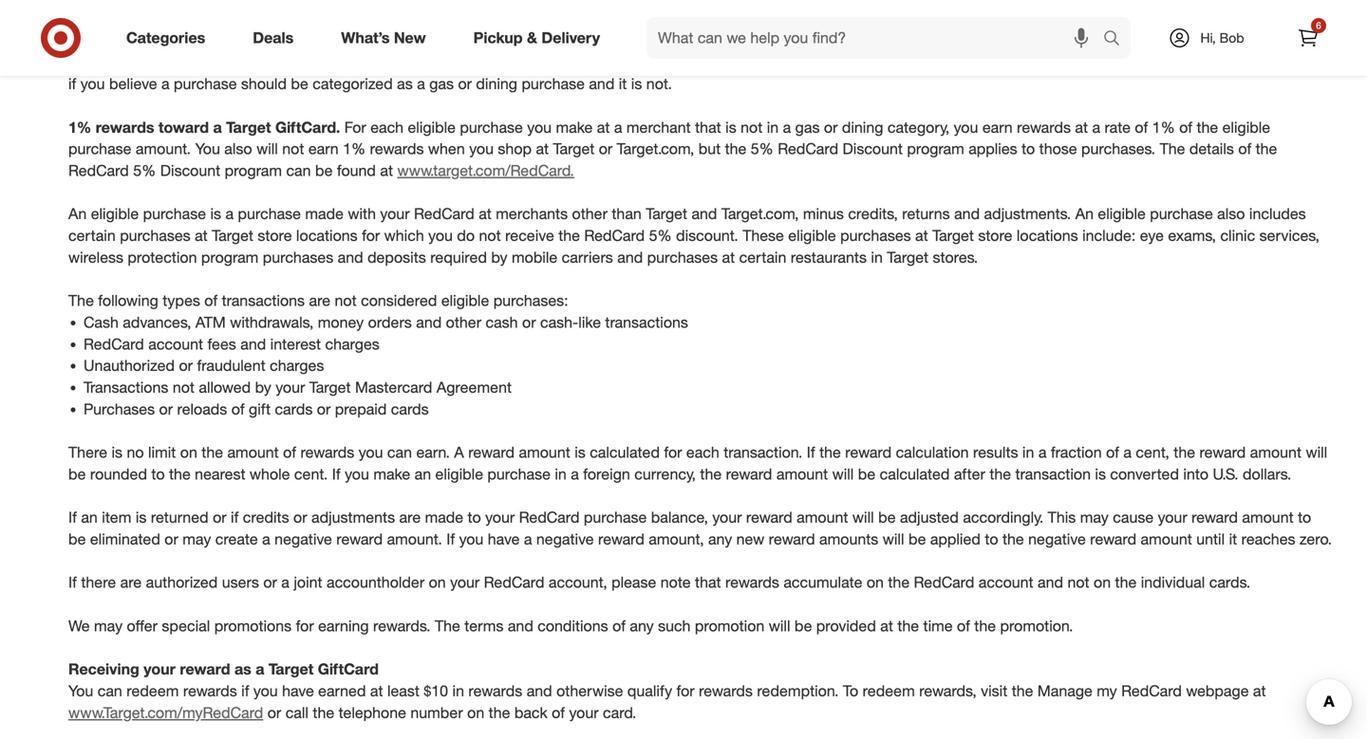 Task type: locate. For each thing, give the bounding box(es) containing it.
program down 1% rewards toward a target giftcard.
[[225, 161, 282, 180]]

$10
[[424, 682, 448, 701]]

2 vertical spatial merchants
[[496, 205, 568, 223]]

it inside if an item is returned or if credits or adjustments are made to your redcard purchase balance, your reward amount will be adjusted accordingly. this may cause your reward amount to be eliminated or may create a negative reward amount. if you have a negative reward amount, any new reward amounts will be applied to the negative reward amount until it reaches zero.
[[1229, 530, 1238, 549]]

if inside if an item is returned or if credits or adjustments are made to your redcard purchase balance, your reward amount will be adjusted accordingly. this may cause your reward amount to be eliminated or may create a negative reward amount. if you have a negative reward amount, any new reward amounts will be applied to the negative reward amount until it reaches zero.
[[231, 509, 239, 527]]

1 horizontal spatial as
[[397, 75, 413, 93]]

account inside the following types of transactions are not considered eligible purchases: cash advances, atm withdrawals, money orders and other cash or cash-like transactions redcard account fees and interest charges unauthorized or fraudulent charges transactions not allowed by your target mastercard agreement purchases or reloads of gift cards or prepaid cards
[[148, 335, 203, 354]]

0 horizontal spatial account
[[148, 335, 203, 354]]

0 vertical spatial as
[[397, 75, 413, 93]]

other inside the following types of transactions are not considered eligible purchases: cash advances, atm withdrawals, money orders and other cash or cash-like transactions redcard account fees and interest charges unauthorized or fraudulent charges transactions not allowed by your target mastercard agreement purchases or reloads of gift cards or prepaid cards
[[446, 313, 482, 332]]

1 horizontal spatial gas
[[795, 118, 820, 137]]

0 vertical spatial make
[[556, 118, 593, 137]]

target down should
[[226, 118, 271, 137]]

1 vertical spatial dining
[[842, 118, 884, 137]]

1 horizontal spatial each
[[686, 444, 720, 462]]

charges
[[325, 335, 380, 354], [270, 357, 324, 375]]

in down using at the right top
[[767, 118, 779, 137]]

rewards up found
[[370, 140, 424, 158]]

0 vertical spatial an
[[415, 465, 431, 484]]

target inside the following types of transactions are not considered eligible purchases: cash advances, atm withdrawals, money orders and other cash or cash-like transactions redcard account fees and interest charges unauthorized or fraudulent charges transactions not allowed by your target mastercard agreement purchases or reloads of gift cards or prepaid cards
[[309, 378, 351, 397]]

0 vertical spatial each
[[371, 118, 404, 137]]

for down such
[[677, 682, 695, 701]]

also inside "for each eligible purchase you make at a merchant that is not in a gas or dining category, you earn rewards at a rate of 1% of the eligible purchase amount. you also will not earn 1% rewards when you shop at target or target.com, but the 5% redcard discount program applies to those purchases. the details of the redcard 5% discount program can be found at"
[[224, 140, 252, 158]]

2 horizontal spatial by
[[979, 31, 995, 50]]

visit
[[981, 682, 1008, 701]]

make up "adjustments" on the left bottom of the page
[[374, 465, 410, 484]]

dining
[[476, 75, 518, 93], [842, 118, 884, 137]]

reward up new
[[746, 509, 793, 527]]

toward
[[159, 118, 209, 137]]

1 horizontal spatial earn
[[983, 118, 1013, 137]]

merchant,
[[1025, 31, 1093, 50]]

0 horizontal spatial calculated
[[590, 444, 660, 462]]

adjustments.
[[984, 205, 1071, 223]]

on right the based
[[743, 31, 760, 50]]

0 vertical spatial if
[[68, 75, 76, 93]]

accordingly.
[[963, 509, 1044, 527]]

made
[[411, 53, 449, 71], [305, 205, 344, 223], [425, 509, 464, 527]]

made inside the an eligible purchase is a purchase made with your redcard at merchants other than target and target.com, minus credits, returns and adjustments. an eligible purchase also includes certain purchases at target store locations for which you do not receive the redcard 5% discount. these eligible purchases at target store locations include: eye exams, clinic services, wireless protection program purchases and deposits required by mobile carriers and purchases at certain restaurants in target stores.
[[305, 205, 344, 223]]

if down individual
[[68, 75, 76, 93]]

to inside "for each eligible purchase you make at a merchant that is not in a gas or dining category, you earn rewards at a rate of 1% of the eligible purchase amount. you also will not earn 1% rewards when you shop at target or target.com, but the 5% redcard discount program applies to those purchases. the details of the redcard 5% discount program can be found at"
[[1022, 140, 1035, 158]]

1 horizontal spatial by
[[491, 248, 508, 267]]

the
[[764, 31, 786, 50], [1000, 31, 1021, 50], [1197, 118, 1219, 137], [725, 140, 747, 158], [1256, 140, 1278, 158], [559, 227, 580, 245], [202, 444, 223, 462], [820, 444, 841, 462], [1174, 444, 1196, 462], [169, 465, 191, 484], [700, 465, 722, 484], [990, 465, 1011, 484], [1003, 530, 1024, 549], [888, 574, 910, 592], [1115, 574, 1137, 592], [898, 617, 919, 636], [975, 617, 996, 636], [1012, 682, 1034, 701], [313, 704, 334, 722], [489, 704, 510, 722]]

foreign
[[583, 465, 630, 484]]

money
[[318, 313, 364, 332]]

products
[[790, 31, 851, 50]]

an up wireless
[[68, 205, 87, 223]]

0 horizontal spatial negative
[[275, 530, 332, 549]]

0 horizontal spatial make
[[374, 465, 410, 484]]

or
[[458, 75, 472, 93], [824, 118, 838, 137], [599, 140, 613, 158], [522, 313, 536, 332], [179, 357, 193, 375], [159, 400, 173, 419], [317, 400, 331, 419], [213, 509, 227, 527], [293, 509, 307, 527], [165, 530, 178, 549], [263, 574, 277, 592], [268, 704, 281, 722]]

target right shop
[[553, 140, 595, 158]]

0 horizontal spatial if
[[68, 75, 76, 93]]

such
[[658, 617, 691, 636]]

target.com,
[[617, 140, 694, 158], [722, 205, 799, 223]]

on inside receiving your reward as a target giftcard you can redeem rewards if you have earned at least $10 in rewards and otherwise qualify for rewards redemption. to redeem rewards, visit the manage my redcard webpage at www.target.com/myredcard or call the telephone number on the back of your card.
[[467, 704, 485, 722]]

www.target.com/redcard. link
[[397, 161, 574, 180]]

2 horizontal spatial may
[[1080, 509, 1109, 527]]

0 vertical spatial it
[[619, 75, 627, 93]]

have left control
[[1199, 31, 1231, 50]]

0 horizontal spatial an
[[81, 509, 98, 527]]

qualify inside individual merchants and their credit card processors are responsible for designating mccs based on the products and services sold by the merchant, and we do not have control over which mcc is assigned to a merchant. purchases made at merchants that do not process transactions using one of these mccs will only qualify for 1% rewards. we are not responsible if you believe a purchase should be categorized as a gas or dining purchase and it is not.
[[1006, 53, 1051, 71]]

purchases inside the following types of transactions are not considered eligible purchases: cash advances, atm withdrawals, money orders and other cash or cash-like transactions redcard account fees and interest charges unauthorized or fraudulent charges transactions not allowed by your target mastercard agreement purchases or reloads of gift cards or prepaid cards
[[84, 400, 155, 419]]

and right carriers at the left top of the page
[[617, 248, 643, 267]]

0 vertical spatial that
[[547, 53, 573, 71]]

cards
[[275, 400, 313, 419], [391, 400, 429, 419]]

redeem right the to in the bottom of the page
[[863, 682, 915, 701]]

currency,
[[635, 465, 696, 484]]

1 locations from the left
[[296, 227, 358, 245]]

earned
[[318, 682, 366, 701]]

1 horizontal spatial can
[[286, 161, 311, 180]]

these
[[743, 227, 784, 245]]

be
[[291, 75, 308, 93], [315, 161, 333, 180], [68, 465, 86, 484], [858, 465, 876, 484], [878, 509, 896, 527], [68, 530, 86, 549], [909, 530, 926, 549], [795, 617, 812, 636]]

reward down the cause
[[1090, 530, 1137, 549]]

charges down "money"
[[325, 335, 380, 354]]

as inside receiving your reward as a target giftcard you can redeem rewards if you have earned at least $10 in rewards and otherwise qualify for rewards redemption. to redeem rewards, visit the manage my redcard webpage at www.target.com/myredcard or call the telephone number on the back of your card.
[[235, 661, 251, 679]]

at up telephone
[[370, 682, 383, 701]]

is left not.
[[631, 75, 642, 93]]

to inside there is no limit on the amount of rewards you can earn. a reward amount is calculated for each transaction. if the reward calculation results in a fraction of a cent, the reward amount will be rounded to the nearest whole cent. if you make an eligible purchase in a foreign currency, the reward amount will be calculated after the transaction is converted into u.s. dollars.
[[151, 465, 165, 484]]

eligible inside the following types of transactions are not considered eligible purchases: cash advances, atm withdrawals, money orders and other cash or cash-like transactions redcard account fees and interest charges unauthorized or fraudulent charges transactions not allowed by your target mastercard agreement purchases or reloads of gift cards or prepaid cards
[[441, 292, 489, 310]]

1% right rate
[[1153, 118, 1175, 137]]

by inside the following types of transactions are not considered eligible purchases: cash advances, atm withdrawals, money orders and other cash or cash-like transactions redcard account fees and interest charges unauthorized or fraudulent charges transactions not allowed by your target mastercard agreement purchases or reloads of gift cards or prepaid cards
[[255, 378, 271, 397]]

as down processors on the left of the page
[[397, 75, 413, 93]]

2 horizontal spatial negative
[[1029, 530, 1086, 549]]

1 vertical spatial as
[[235, 661, 251, 679]]

redeem
[[127, 682, 179, 701], [863, 682, 915, 701]]

the left individual
[[1115, 574, 1137, 592]]

2 vertical spatial may
[[94, 617, 123, 636]]

qualify up card.
[[628, 682, 672, 701]]

and up discount.
[[692, 205, 717, 223]]

1 horizontal spatial if
[[231, 509, 239, 527]]

rewards up cent.
[[301, 444, 354, 462]]

target.com, inside the an eligible purchase is a purchase made with your redcard at merchants other than target and target.com, minus credits, returns and adjustments. an eligible purchase also includes certain purchases at target store locations for which you do not receive the redcard 5% discount. these eligible purchases at target store locations include: eye exams, clinic services, wireless protection program purchases and deposits required by mobile carriers and purchases at certain restaurants in target stores.
[[722, 205, 799, 223]]

1 horizontal spatial discount
[[843, 140, 903, 158]]

gas inside "for each eligible purchase you make at a merchant that is not in a gas or dining category, you earn rewards at a rate of 1% of the eligible purchase amount. you also will not earn 1% rewards when you shop at target or target.com, but the 5% redcard discount program applies to those purchases. the details of the redcard 5% discount program can be found at"
[[795, 118, 820, 137]]

it right until
[[1229, 530, 1238, 549]]

What can we help you find? suggestions appear below search field
[[647, 17, 1108, 59]]

or up than
[[599, 140, 613, 158]]

do
[[1151, 31, 1169, 50], [577, 53, 595, 71], [457, 227, 475, 245]]

1 vertical spatial amount.
[[387, 530, 442, 549]]

protection
[[128, 248, 197, 267]]

qualify inside receiving your reward as a target giftcard you can redeem rewards if you have earned at least $10 in rewards and otherwise qualify for rewards redemption. to redeem rewards, visit the manage my redcard webpage at www.target.com/myredcard or call the telephone number on the back of your card.
[[628, 682, 672, 701]]

0 vertical spatial may
[[1080, 509, 1109, 527]]

1 horizontal spatial locations
[[1017, 227, 1078, 245]]

1 horizontal spatial other
[[572, 205, 608, 223]]

you down 1% rewards toward a target giftcard.
[[195, 140, 220, 158]]

1 vertical spatial earn
[[308, 140, 339, 158]]

giftcard.
[[275, 118, 340, 137]]

5% left discount.
[[649, 227, 672, 245]]

the left back
[[489, 704, 510, 722]]

will inside "for each eligible purchase you make at a merchant that is not in a gas or dining category, you earn rewards at a rate of 1% of the eligible purchase amount. you also will not earn 1% rewards when you shop at target or target.com, but the 5% redcard discount program applies to those purchases. the details of the redcard 5% discount program can be found at"
[[256, 140, 278, 158]]

0 vertical spatial the
[[1160, 140, 1186, 158]]

considered
[[361, 292, 437, 310]]

your inside the following types of transactions are not considered eligible purchases: cash advances, atm withdrawals, money orders and other cash or cash-like transactions redcard account fees and interest charges unauthorized or fraudulent charges transactions not allowed by your target mastercard agreement purchases or reloads of gift cards or prepaid cards
[[276, 378, 305, 397]]

and right terms
[[508, 617, 534, 636]]

1 negative from the left
[[275, 530, 332, 549]]

0 horizontal spatial qualify
[[628, 682, 672, 701]]

the right details at right top
[[1256, 140, 1278, 158]]

1 horizontal spatial certain
[[739, 248, 787, 267]]

also up clinic
[[1218, 205, 1245, 223]]

like
[[579, 313, 601, 332]]

when
[[428, 140, 465, 158]]

1 vertical spatial an
[[81, 509, 98, 527]]

account,
[[549, 574, 607, 592]]

1 horizontal spatial make
[[556, 118, 593, 137]]

1 horizontal spatial target.com,
[[722, 205, 799, 223]]

0 horizontal spatial do
[[457, 227, 475, 245]]

have up terms
[[488, 530, 520, 549]]

of right time
[[957, 617, 970, 636]]

0 horizontal spatial locations
[[296, 227, 358, 245]]

in down credits,
[[871, 248, 883, 267]]

0 vertical spatial dining
[[476, 75, 518, 93]]

earn.
[[416, 444, 450, 462]]

whole
[[250, 465, 290, 484]]

deposits
[[368, 248, 426, 267]]

each inside there is no limit on the amount of rewards you can earn. a reward amount is calculated for each transaction. if the reward calculation results in a fraction of a cent, the reward amount will be rounded to the nearest whole cent. if you make an eligible purchase in a foreign currency, the reward amount will be calculated after the transaction is converted into u.s. dollars.
[[686, 444, 720, 462]]

1 horizontal spatial 5%
[[649, 227, 672, 245]]

in
[[767, 118, 779, 137], [871, 248, 883, 267], [1023, 444, 1035, 462], [555, 465, 567, 484], [453, 682, 464, 701]]

reward inside receiving your reward as a target giftcard you can redeem rewards if you have earned at least $10 in rewards and otherwise qualify for rewards redemption. to redeem rewards, visit the manage my redcard webpage at www.target.com/myredcard or call the telephone number on the back of your card.
[[180, 661, 230, 679]]

amount up amounts at the bottom right of the page
[[797, 509, 848, 527]]

target inside receiving your reward as a target giftcard you can redeem rewards if you have earned at least $10 in rewards and otherwise qualify for rewards redemption. to redeem rewards, visit the manage my redcard webpage at www.target.com/myredcard or call the telephone number on the back of your card.
[[269, 661, 314, 679]]

dining down pickup
[[476, 75, 518, 93]]

dining left category, at the right top of page
[[842, 118, 884, 137]]

2 vertical spatial by
[[255, 378, 271, 397]]

have
[[1199, 31, 1231, 50], [488, 530, 520, 549], [282, 682, 314, 701]]

dollars.
[[1243, 465, 1292, 484]]

the up the into
[[1174, 444, 1196, 462]]

transactions
[[84, 378, 168, 397]]

or up when
[[458, 75, 472, 93]]

of up atm
[[204, 292, 218, 310]]

manage
[[1038, 682, 1093, 701]]

that right note
[[695, 574, 721, 592]]

amount. up accountholder
[[387, 530, 442, 549]]

at inside individual merchants and their credit card processors are responsible for designating mccs based on the products and services sold by the merchant, and we do not have control over which mcc is assigned to a merchant. purchases made at merchants that do not process transactions using one of these mccs will only qualify for 1% rewards. we are not responsible if you believe a purchase should be categorized as a gas or dining purchase and it is not.
[[453, 53, 466, 71]]

of inside individual merchants and their credit card processors are responsible for designating mccs based on the products and services sold by the merchant, and we do not have control over which mcc is assigned to a merchant. purchases made at merchants that do not process transactions using one of these mccs will only qualify for 1% rewards. we are not responsible if you believe a purchase should be categorized as a gas or dining purchase and it is not.
[[842, 53, 855, 71]]

the up nearest
[[202, 444, 223, 462]]

eligible inside there is no limit on the amount of rewards you can earn. a reward amount is calculated for each transaction. if the reward calculation results in a fraction of a cent, the reward amount will be rounded to the nearest whole cent. if you make an eligible purchase in a foreign currency, the reward amount will be calculated after the transaction is converted into u.s. dollars.
[[435, 465, 483, 484]]

0 vertical spatial other
[[572, 205, 608, 223]]

in inside "for each eligible purchase you make at a merchant that is not in a gas or dining category, you earn rewards at a rate of 1% of the eligible purchase amount. you also will not earn 1% rewards when you shop at target or target.com, but the 5% redcard discount program applies to those purchases. the details of the redcard 5% discount program can be found at"
[[767, 118, 779, 137]]

a inside the an eligible purchase is a purchase made with your redcard at merchants other than target and target.com, minus credits, returns and adjustments. an eligible purchase also includes certain purchases at target store locations for which you do not receive the redcard 5% discount. these eligible purchases at target store locations include: eye exams, clinic services, wireless protection program purchases and deposits required by mobile carriers and purchases at certain restaurants in target stores.
[[226, 205, 234, 223]]

reward right a in the left bottom of the page
[[468, 444, 515, 462]]

can down giftcard.
[[286, 161, 311, 180]]

using
[[771, 53, 808, 71]]

at down www.target.com/redcard. link
[[479, 205, 492, 223]]

search
[[1095, 30, 1141, 49]]

earn
[[983, 118, 1013, 137], [308, 140, 339, 158]]

assigned
[[167, 53, 228, 71]]

0 vertical spatial also
[[224, 140, 252, 158]]

as down promotions
[[235, 661, 251, 679]]

1 vertical spatial by
[[491, 248, 508, 267]]

redcard down cash
[[84, 335, 144, 354]]

have up call
[[282, 682, 314, 701]]

0 horizontal spatial which
[[68, 53, 108, 71]]

0 vertical spatial gas
[[429, 75, 454, 93]]

the up only
[[1000, 31, 1021, 50]]

be left found
[[315, 161, 333, 180]]

rewards up www.target.com/myredcard
[[183, 682, 237, 701]]

mastercard
[[355, 378, 432, 397]]

1 vertical spatial have
[[488, 530, 520, 549]]

or inside receiving your reward as a target giftcard you can redeem rewards if you have earned at least $10 in rewards and otherwise qualify for rewards redemption. to redeem rewards, visit the manage my redcard webpage at www.target.com/myredcard or call the telephone number on the back of your card.
[[268, 704, 281, 722]]

have inside individual merchants and their credit card processors are responsible for designating mccs based on the products and services sold by the merchant, and we do not have control over which mcc is assigned to a merchant. purchases made at merchants that do not process transactions using one of these mccs will only qualify for 1% rewards. we are not responsible if you believe a purchase should be categorized as a gas or dining purchase and it is not.
[[1199, 31, 1231, 50]]

for up the currency,
[[664, 444, 682, 462]]

purchase down "foreign"
[[584, 509, 647, 527]]

number
[[411, 704, 463, 722]]

0 vertical spatial any
[[708, 530, 732, 549]]

designating
[[566, 31, 645, 50]]

eligible up the cash
[[441, 292, 489, 310]]

you down receiving
[[68, 682, 93, 701]]

each right for
[[371, 118, 404, 137]]

are
[[435, 31, 457, 50], [1192, 53, 1213, 71], [309, 292, 331, 310], [399, 509, 421, 527], [120, 574, 142, 592]]

transactions inside individual merchants and their credit card processors are responsible for designating mccs based on the products and services sold by the merchant, and we do not have control over which mcc is assigned to a merchant. purchases made at merchants that do not process transactions using one of these mccs will only qualify for 1% rewards. we are not responsible if you believe a purchase should be categorized as a gas or dining purchase and it is not.
[[684, 53, 767, 71]]

individual merchants and their credit card processors are responsible for designating mccs based on the products and services sold by the merchant, and we do not have control over which mcc is assigned to a merchant. purchases made at merchants that do not process transactions using one of these mccs will only qualify for 1% rewards. we are not responsible if you believe a purchase should be categorized as a gas or dining purchase and it is not.
[[68, 31, 1323, 93]]

1 vertical spatial also
[[1218, 205, 1245, 223]]

mccs down services at the right of the page
[[901, 53, 944, 71]]

2 vertical spatial if
[[241, 682, 249, 701]]

include:
[[1083, 227, 1136, 245]]

until
[[1197, 530, 1225, 549]]

transaction.
[[724, 444, 803, 462]]

2 vertical spatial can
[[98, 682, 122, 701]]

0 vertical spatial made
[[411, 53, 449, 71]]

6 link
[[1288, 17, 1329, 59]]

special
[[162, 617, 210, 636]]

that inside "for each eligible purchase you make at a merchant that is not in a gas or dining category, you earn rewards at a rate of 1% of the eligible purchase amount. you also will not earn 1% rewards when you shop at target or target.com, but the 5% redcard discount program applies to those purchases. the details of the redcard 5% discount program can be found at"
[[695, 118, 721, 137]]

for inside there is no limit on the amount of rewards you can earn. a reward amount is calculated for each transaction. if the reward calculation results in a fraction of a cent, the reward amount will be rounded to the nearest whole cent. if you make an eligible purchase in a foreign currency, the reward amount will be calculated after the transaction is converted into u.s. dollars.
[[664, 444, 682, 462]]

purchase left "foreign"
[[488, 465, 551, 484]]

cards right the gift
[[275, 400, 313, 419]]

dining inside individual merchants and their credit card processors are responsible for designating mccs based on the products and services sold by the merchant, and we do not have control over which mcc is assigned to a merchant. purchases made at merchants that do not process transactions using one of these mccs will only qualify for 1% rewards. we are not responsible if you believe a purchase should be categorized as a gas or dining purchase and it is not.
[[476, 75, 518, 93]]

after
[[954, 465, 986, 484]]

that
[[547, 53, 573, 71], [695, 118, 721, 137], [695, 574, 721, 592]]

you inside individual merchants and their credit card processors are responsible for designating mccs based on the products and services sold by the merchant, and we do not have control over which mcc is assigned to a merchant. purchases made at merchants that do not process transactions using one of these mccs will only qualify for 1% rewards. we are not responsible if you believe a purchase should be categorized as a gas or dining purchase and it is not.
[[80, 75, 105, 93]]

target.com, inside "for each eligible purchase you make at a merchant that is not in a gas or dining category, you earn rewards at a rate of 1% of the eligible purchase amount. you also will not earn 1% rewards when you shop at target or target.com, but the 5% redcard discount program applies to those purchases. the details of the redcard 5% discount program can be found at"
[[617, 140, 694, 158]]

purchases
[[335, 53, 406, 71], [84, 400, 155, 419]]

promotions
[[214, 617, 292, 636]]

categories
[[126, 29, 205, 47]]

redcard down than
[[584, 227, 645, 245]]

you inside the an eligible purchase is a purchase made with your redcard at merchants other than target and target.com, minus credits, returns and adjustments. an eligible purchase also includes certain purchases at target store locations for which you do not receive the redcard 5% discount. these eligible purchases at target store locations include: eye exams, clinic services, wireless protection program purchases and deposits required by mobile carriers and purchases at certain restaurants in target stores.
[[428, 227, 453, 245]]

made inside individual merchants and their credit card processors are responsible for designating mccs based on the products and services sold by the merchant, and we do not have control over which mcc is assigned to a merchant. purchases made at merchants that do not process transactions using one of these mccs will only qualify for 1% rewards. we are not responsible if you believe a purchase should be categorized as a gas or dining purchase and it is not.
[[411, 53, 449, 71]]

or down returned
[[165, 530, 178, 549]]

do inside the an eligible purchase is a purchase made with your redcard at merchants other than target and target.com, minus credits, returns and adjustments. an eligible purchase also includes certain purchases at target store locations for which you do not receive the redcard 5% discount. these eligible purchases at target store locations include: eye exams, clinic services, wireless protection program purchases and deposits required by mobile carriers and purchases at certain restaurants in target stores.
[[457, 227, 475, 245]]

1%
[[1077, 53, 1100, 71], [68, 118, 91, 137], [1153, 118, 1175, 137], [343, 140, 366, 158]]

are inside if an item is returned or if credits or adjustments are made to your redcard purchase balance, your reward amount will be adjusted accordingly. this may cause your reward amount to be eliminated or may create a negative reward amount. if you have a negative reward amount, any new reward amounts will be applied to the negative reward amount until it reaches zero.
[[399, 509, 421, 527]]

1 redeem from the left
[[127, 682, 179, 701]]

0 vertical spatial purchases
[[335, 53, 406, 71]]

please
[[612, 574, 656, 592]]

0 vertical spatial responsible
[[461, 31, 540, 50]]

which inside the an eligible purchase is a purchase made with your redcard at merchants other than target and target.com, minus credits, returns and adjustments. an eligible purchase also includes certain purchases at target store locations for which you do not receive the redcard 5% discount. these eligible purchases at target store locations include: eye exams, clinic services, wireless protection program purchases and deposits required by mobile carriers and purchases at certain restaurants in target stores.
[[384, 227, 424, 245]]

to inside individual merchants and their credit card processors are responsible for designating mccs based on the products and services sold by the merchant, and we do not have control over which mcc is assigned to a merchant. purchases made at merchants that do not process transactions using one of these mccs will only qualify for 1% rewards. we are not responsible if you believe a purchase should be categorized as a gas or dining purchase and it is not.
[[233, 53, 246, 71]]

0 horizontal spatial can
[[98, 682, 122, 701]]

0 vertical spatial you
[[195, 140, 220, 158]]

amount. inside if an item is returned or if credits or adjustments are made to your redcard purchase balance, your reward amount will be adjusted accordingly. this may cause your reward amount to be eliminated or may create a negative reward amount. if you have a negative reward amount, any new reward amounts will be applied to the negative reward amount until it reaches zero.
[[387, 530, 442, 549]]

that inside individual merchants and their credit card processors are responsible for designating mccs based on the products and services sold by the merchant, and we do not have control over which mcc is assigned to a merchant. purchases made at merchants that do not process transactions using one of these mccs will only qualify for 1% rewards. we are not responsible if you believe a purchase should be categorized as a gas or dining purchase and it is not.
[[547, 53, 573, 71]]

1 vertical spatial target.com,
[[722, 205, 799, 223]]

giftcard
[[318, 661, 379, 679]]

the inside the an eligible purchase is a purchase made with your redcard at merchants other than target and target.com, minus credits, returns and adjustments. an eligible purchase also includes certain purchases at target store locations for which you do not receive the redcard 5% discount. these eligible purchases at target store locations include: eye exams, clinic services, wireless protection program purchases and deposits required by mobile carriers and purchases at certain restaurants in target stores.
[[559, 227, 580, 245]]

than
[[612, 205, 642, 223]]

www.target.com/myredcard link
[[68, 704, 263, 722]]

earning
[[318, 617, 369, 636]]

credits,
[[848, 205, 898, 223]]

on right number
[[467, 704, 485, 722]]

0 horizontal spatial other
[[446, 313, 482, 332]]

with
[[348, 205, 376, 223]]

0 horizontal spatial have
[[282, 682, 314, 701]]

1 horizontal spatial store
[[978, 227, 1013, 245]]

1 vertical spatial 5%
[[133, 161, 156, 180]]

if down promotions
[[241, 682, 249, 701]]

make inside there is no limit on the amount of rewards you can earn. a reward amount is calculated for each transaction. if the reward calculation results in a fraction of a cent, the reward amount will be rounded to the nearest whole cent. if you make an eligible purchase in a foreign currency, the reward amount will be calculated after the transaction is converted into u.s. dollars.
[[374, 465, 410, 484]]

0 vertical spatial amount.
[[136, 140, 191, 158]]

0 horizontal spatial 5%
[[133, 161, 156, 180]]

is inside "for each eligible purchase you make at a merchant that is not in a gas or dining category, you earn rewards at a rate of 1% of the eligible purchase amount. you also will not earn 1% rewards when you shop at target or target.com, but the 5% redcard discount program applies to those purchases. the details of the redcard 5% discount program can be found at"
[[726, 118, 737, 137]]

of right fraction on the right
[[1106, 444, 1120, 462]]

0 vertical spatial have
[[1199, 31, 1231, 50]]

amount up dollars.
[[1250, 444, 1302, 462]]

1% down for
[[343, 140, 366, 158]]

1 vertical spatial each
[[686, 444, 720, 462]]

returned
[[151, 509, 209, 527]]

2 redeem from the left
[[863, 682, 915, 701]]

transactions
[[684, 53, 767, 71], [222, 292, 305, 310], [605, 313, 688, 332]]

0 horizontal spatial mccs
[[650, 31, 692, 50]]

which inside individual merchants and their credit card processors are responsible for designating mccs based on the products and services sold by the merchant, and we do not have control over which mcc is assigned to a merchant. purchases made at merchants that do not process transactions using one of these mccs will only qualify for 1% rewards. we are not responsible if you believe a purchase should be categorized as a gas or dining purchase and it is not.
[[68, 53, 108, 71]]

for inside the an eligible purchase is a purchase made with your redcard at merchants other than target and target.com, minus credits, returns and adjustments. an eligible purchase also includes certain purchases at target store locations for which you do not receive the redcard 5% discount. these eligible purchases at target store locations include: eye exams, clinic services, wireless protection program purchases and deposits required by mobile carriers and purchases at certain restaurants in target stores.
[[362, 227, 380, 245]]

1 horizontal spatial redeem
[[863, 682, 915, 701]]

if right cent.
[[332, 465, 341, 484]]

cash
[[486, 313, 518, 332]]

it inside individual merchants and their credit card processors are responsible for designating mccs based on the products and services sold by the merchant, and we do not have control over which mcc is assigned to a merchant. purchases made at merchants that do not process transactions using one of these mccs will only qualify for 1% rewards. we are not responsible if you believe a purchase should be categorized as a gas or dining purchase and it is not.
[[619, 75, 627, 93]]

purchases
[[120, 227, 191, 245], [841, 227, 911, 245], [263, 248, 334, 267], [647, 248, 718, 267]]

2 an from the left
[[1076, 205, 1094, 223]]

found
[[337, 161, 376, 180]]

there is no limit on the amount of rewards you can earn. a reward amount is calculated for each transaction. if the reward calculation results in a fraction of a cent, the reward amount will be rounded to the nearest whole cent. if you make an eligible purchase in a foreign currency, the reward amount will be calculated after the transaction is converted into u.s. dollars.
[[68, 444, 1328, 484]]

may left offer
[[94, 617, 123, 636]]

joint
[[294, 574, 322, 592]]

0 vertical spatial transactions
[[684, 53, 767, 71]]

stores.
[[933, 248, 978, 267]]

reward down special at the bottom of the page
[[180, 661, 230, 679]]

for
[[344, 118, 366, 137]]

is up "foreign"
[[575, 444, 586, 462]]

not down giftcard.
[[282, 140, 304, 158]]

0 vertical spatial can
[[286, 161, 311, 180]]

an inside if an item is returned or if credits or adjustments are made to your redcard purchase balance, your reward amount will be adjusted accordingly. this may cause your reward amount to be eliminated or may create a negative reward amount. if you have a negative reward amount, any new reward amounts will be applied to the negative reward amount until it reaches zero.
[[81, 509, 98, 527]]

1 vertical spatial other
[[446, 313, 482, 332]]

not down bob
[[1218, 53, 1239, 71]]

2 horizontal spatial have
[[1199, 31, 1231, 50]]

not inside the an eligible purchase is a purchase made with your redcard at merchants other than target and target.com, minus credits, returns and adjustments. an eligible purchase also includes certain purchases at target store locations for which you do not receive the redcard 5% discount. these eligible purchases at target store locations include: eye exams, clinic services, wireless protection program purchases and deposits required by mobile carriers and purchases at certain restaurants in target stores.
[[479, 227, 501, 245]]

1 horizontal spatial qualify
[[1006, 53, 1051, 71]]

an
[[415, 465, 431, 484], [81, 509, 98, 527]]

on inside there is no limit on the amount of rewards you can earn. a reward amount is calculated for each transaction. if the reward calculation results in a fraction of a cent, the reward amount will be rounded to the nearest whole cent. if you make an eligible purchase in a foreign currency, the reward amount will be calculated after the transaction is converted into u.s. dollars.
[[180, 444, 197, 462]]

my
[[1097, 682, 1117, 701]]

1 vertical spatial qualify
[[628, 682, 672, 701]]

an down "earn."
[[415, 465, 431, 484]]

target up call
[[269, 661, 314, 679]]

0 horizontal spatial any
[[630, 617, 654, 636]]

1% rewards toward a target giftcard.
[[68, 118, 340, 137]]

0 vertical spatial account
[[148, 335, 203, 354]]

rewards up those
[[1017, 118, 1071, 137]]

redcard up account,
[[519, 509, 580, 527]]

and left 'their'
[[214, 31, 239, 50]]

promotion.
[[1000, 617, 1074, 636]]

redcard up required
[[414, 205, 475, 223]]

0 horizontal spatial may
[[94, 617, 123, 636]]

not
[[1173, 31, 1195, 50], [599, 53, 621, 71], [1218, 53, 1239, 71], [741, 118, 763, 137], [282, 140, 304, 158], [479, 227, 501, 245], [335, 292, 357, 310], [173, 378, 195, 397], [1068, 574, 1090, 592]]

merchant
[[627, 118, 691, 137]]

is inside the an eligible purchase is a purchase made with your redcard at merchants other than target and target.com, minus credits, returns and adjustments. an eligible purchase also includes certain purchases at target store locations for which you do not receive the redcard 5% discount. these eligible purchases at target store locations include: eye exams, clinic services, wireless protection program purchases and deposits required by mobile carriers and purchases at certain restaurants in target stores.
[[210, 205, 221, 223]]

1 vertical spatial mccs
[[901, 53, 944, 71]]

also down 1% rewards toward a target giftcard.
[[224, 140, 252, 158]]

categories link
[[110, 17, 229, 59]]

the right "visit"
[[1012, 682, 1034, 701]]

0 horizontal spatial gas
[[429, 75, 454, 93]]

0 horizontal spatial charges
[[270, 357, 324, 375]]

applies
[[969, 140, 1018, 158]]

card
[[321, 31, 351, 50]]

0 horizontal spatial cards
[[275, 400, 313, 419]]

if left there
[[68, 574, 77, 592]]

will inside individual merchants and their credit card processors are responsible for designating mccs based on the products and services sold by the merchant, and we do not have control over which mcc is assigned to a merchant. purchases made at merchants that do not process transactions using one of these mccs will only qualify for 1% rewards. we are not responsible if you believe a purchase should be categorized as a gas or dining purchase and it is not.
[[948, 53, 969, 71]]

0 horizontal spatial amount.
[[136, 140, 191, 158]]



Task type: describe. For each thing, give the bounding box(es) containing it.
purchases down credits,
[[841, 227, 911, 245]]

2 vertical spatial transactions
[[605, 313, 688, 332]]

we inside individual merchants and their credit card processors are responsible for designating mccs based on the products and services sold by the merchant, and we do not have control over which mcc is assigned to a merchant. purchases made at merchants that do not process transactions using one of these mccs will only qualify for 1% rewards. we are not responsible if you believe a purchase should be categorized as a gas or dining purchase and it is not.
[[1166, 53, 1188, 71]]

1% down individual
[[68, 118, 91, 137]]

eye
[[1140, 227, 1164, 245]]

the down limit
[[169, 465, 191, 484]]

you down 'prepaid'
[[359, 444, 383, 462]]

target down returns
[[887, 248, 929, 267]]

in inside receiving your reward as a target giftcard you can redeem rewards if you have earned at least $10 in rewards and otherwise qualify for rewards redemption. to redeem rewards, visit the manage my redcard webpage at www.target.com/myredcard or call the telephone number on the back of your card.
[[453, 682, 464, 701]]

target right than
[[646, 205, 688, 223]]

1 vertical spatial we
[[68, 617, 90, 636]]

target inside "for each eligible purchase you make at a merchant that is not in a gas or dining category, you earn rewards at a rate of 1% of the eligible purchase amount. you also will not earn 1% rewards when you shop at target or target.com, but the 5% redcard discount program applies to those purchases. the details of the redcard 5% discount program can be found at"
[[553, 140, 595, 158]]

and up these
[[855, 31, 881, 50]]

or left fraudulent
[[179, 357, 193, 375]]

2 vertical spatial that
[[695, 574, 721, 592]]

a
[[454, 444, 464, 462]]

for each eligible purchase you make at a merchant that is not in a gas or dining category, you earn rewards at a rate of 1% of the eligible purchase amount. you also will not earn 1% rewards when you shop at target or target.com, but the 5% redcard discount program applies to those purchases. the details of the redcard 5% discount program can be found at
[[68, 118, 1278, 180]]

also inside the an eligible purchase is a purchase made with your redcard at merchants other than target and target.com, minus credits, returns and adjustments. an eligible purchase also includes certain purchases at target store locations for which you do not receive the redcard 5% discount. these eligible purchases at target store locations include: eye exams, clinic services, wireless protection program purchases and deposits required by mobile carriers and purchases at certain restaurants in target stores.
[[1218, 205, 1245, 223]]

pickup & delivery
[[474, 29, 600, 47]]

made inside if an item is returned or if credits or adjustments are made to your redcard purchase balance, your reward amount will be adjusted accordingly. this may cause your reward amount to be eliminated or may create a negative reward amount. if you have a negative reward amount, any new reward amounts will be applied to the negative reward amount until it reaches zero.
[[425, 509, 464, 527]]

dining inside "for each eligible purchase you make at a merchant that is not in a gas or dining category, you earn rewards at a rate of 1% of the eligible purchase amount. you also will not earn 1% rewards when you shop at target or target.com, but the 5% redcard discount program applies to those purchases. the details of the redcard 5% discount program can be found at"
[[842, 118, 884, 137]]

cash-
[[540, 313, 579, 332]]

redcard inside receiving your reward as a target giftcard you can redeem rewards if you have earned at least $10 in rewards and otherwise qualify for rewards redemption. to redeem rewards, visit the manage my redcard webpage at www.target.com/myredcard or call the telephone number on the back of your card.
[[1122, 682, 1182, 701]]

be left the adjusted in the bottom of the page
[[878, 509, 896, 527]]

have inside receiving your reward as a target giftcard you can redeem rewards if you have earned at least $10 in rewards and otherwise qualify for rewards redemption. to redeem rewards, visit the manage my redcard webpage at www.target.com/myredcard or call the telephone number on the back of your card.
[[282, 682, 314, 701]]

note
[[661, 574, 691, 592]]

if inside individual merchants and their credit card processors are responsible for designating mccs based on the products and services sold by the merchant, and we do not have control over which mcc is assigned to a merchant. purchases made at merchants that do not process transactions using one of these mccs will only qualify for 1% rewards. we are not responsible if you believe a purchase should be categorized as a gas or dining purchase and it is not.
[[68, 75, 76, 93]]

the right the currency,
[[700, 465, 722, 484]]

the up details at right top
[[1197, 118, 1219, 137]]

and left we
[[1098, 31, 1123, 50]]

the right but
[[725, 140, 747, 158]]

over
[[1287, 31, 1316, 50]]

is inside if an item is returned or if credits or adjustments are made to your redcard purchase balance, your reward amount will be adjusted accordingly. this may cause your reward amount to be eliminated or may create a negative reward amount. if you have a negative reward amount, any new reward amounts will be applied to the negative reward amount until it reaches zero.
[[136, 509, 147, 527]]

0 horizontal spatial responsible
[[461, 31, 540, 50]]

control
[[1236, 31, 1283, 50]]

any inside if an item is returned or if credits or adjustments are made to your redcard purchase balance, your reward amount will be adjusted accordingly. this may cause your reward amount to be eliminated or may create a negative reward amount. if you have a negative reward amount, any new reward amounts will be applied to the negative reward amount until it reaches zero.
[[708, 530, 732, 549]]

we
[[1128, 31, 1147, 50]]

into
[[1184, 465, 1209, 484]]

category,
[[888, 118, 950, 137]]

there
[[68, 444, 107, 462]]

includes
[[1250, 205, 1306, 223]]

cards.
[[1210, 574, 1251, 592]]

hi, bob
[[1201, 29, 1245, 46]]

amount down transaction.
[[777, 465, 828, 484]]

amounts
[[820, 530, 879, 549]]

reward up please
[[598, 530, 645, 549]]

rewards up back
[[469, 682, 523, 701]]

0 vertical spatial merchants
[[137, 31, 209, 50]]

on right accountholder
[[429, 574, 446, 592]]

1 vertical spatial program
[[225, 161, 282, 180]]

or down purchases:
[[522, 313, 536, 332]]

you inside receiving your reward as a target giftcard you can redeem rewards if you have earned at least $10 in rewards and otherwise qualify for rewards redemption. to redeem rewards, visit the manage my redcard webpage at www.target.com/myredcard or call the telephone number on the back of your card.
[[253, 682, 278, 701]]

at down discount.
[[722, 248, 735, 267]]

at left merchant
[[597, 118, 610, 137]]

purchase inside there is no limit on the amount of rewards you can earn. a reward amount is calculated for each transaction. if the reward calculation results in a fraction of a cent, the reward amount will be rounded to the nearest whole cent. if you make an eligible purchase in a foreign currency, the reward amount will be calculated after the transaction is converted into u.s. dollars.
[[488, 465, 551, 484]]

eliminated
[[90, 530, 160, 549]]

of right rate
[[1135, 118, 1148, 137]]

1 vertical spatial calculated
[[880, 465, 950, 484]]

no
[[127, 444, 144, 462]]

you inside if an item is returned or if credits or adjustments are made to your redcard purchase balance, your reward amount will be adjusted accordingly. this may cause your reward amount to be eliminated or may create a negative reward amount. if you have a negative reward amount, any new reward amounts will be applied to the negative reward amount until it reaches zero.
[[459, 530, 484, 549]]

accountholder
[[327, 574, 425, 592]]

transaction
[[1016, 465, 1091, 484]]

reward left calculation
[[845, 444, 892, 462]]

we may offer special promotions for earning rewards. the terms and conditions of any such promotion will be provided at the time of the promotion.
[[68, 617, 1074, 636]]

0 horizontal spatial certain
[[68, 227, 116, 245]]

restaurants
[[791, 248, 867, 267]]

an inside there is no limit on the amount of rewards you can earn. a reward amount is calculated for each transaction. if the reward calculation results in a fraction of a cent, the reward amount will be rounded to the nearest whole cent. if you make an eligible purchase in a foreign currency, the reward amount will be calculated after the transaction is converted into u.s. dollars.
[[415, 465, 431, 484]]

agreement
[[437, 378, 512, 397]]

rate
[[1105, 118, 1131, 137]]

can inside receiving your reward as a target giftcard you can redeem rewards if you have earned at least $10 in rewards and otherwise qualify for rewards redemption. to redeem rewards, visit the manage my redcard webpage at www.target.com/myredcard or call the telephone number on the back of your card.
[[98, 682, 122, 701]]

or up create
[[213, 509, 227, 527]]

purchases down discount.
[[647, 248, 718, 267]]

fees
[[207, 335, 236, 354]]

terms
[[465, 617, 504, 636]]

required
[[430, 248, 487, 267]]

at up protection
[[195, 227, 208, 245]]

not up "money"
[[335, 292, 357, 310]]

only
[[974, 53, 1002, 71]]

the down the adjusted in the bottom of the page
[[888, 574, 910, 592]]

on inside individual merchants and their credit card processors are responsible for designating mccs based on the products and services sold by the merchant, and we do not have control over which mcc is assigned to a merchant. purchases made at merchants that do not process transactions using one of these mccs will only qualify for 1% rewards. we are not responsible if you believe a purchase should be categorized as a gas or dining purchase and it is not.
[[743, 31, 760, 50]]

adjusted
[[900, 509, 959, 527]]

at right found
[[380, 161, 393, 180]]

purchase inside if an item is returned or if credits or adjustments are made to your redcard purchase balance, your reward amount will be adjusted accordingly. this may cause your reward amount to be eliminated or may create a negative reward amount. if you have a negative reward amount, any new reward amounts will be applied to the negative reward amount until it reaches zero.
[[584, 509, 647, 527]]

gas inside individual merchants and their credit card processors are responsible for designating mccs based on the products and services sold by the merchant, and we do not have control over which mcc is assigned to a merchant. purchases made at merchants that do not process transactions using one of these mccs will only qualify for 1% rewards. we are not responsible if you believe a purchase should be categorized as a gas or dining purchase and it is not.
[[429, 75, 454, 93]]

2 negative from the left
[[536, 530, 594, 549]]

2 horizontal spatial 5%
[[751, 140, 774, 158]]

1 vertical spatial do
[[577, 53, 595, 71]]

new
[[737, 530, 765, 549]]

0 vertical spatial calculated
[[590, 444, 660, 462]]

the right transaction.
[[820, 444, 841, 462]]

the inside the following types of transactions are not considered eligible purchases: cash advances, atm withdrawals, money orders and other cash or cash-like transactions redcard account fees and interest charges unauthorized or fraudulent charges transactions not allowed by your target mastercard agreement purchases or reloads of gift cards or prepaid cards
[[68, 292, 94, 310]]

clinic
[[1221, 227, 1256, 245]]

other inside the an eligible purchase is a purchase made with your redcard at merchants other than target and target.com, minus credits, returns and adjustments. an eligible purchase also includes certain purchases at target store locations for which you do not receive the redcard 5% discount. these eligible purchases at target store locations include: eye exams, clinic services, wireless protection program purchases and deposits required by mobile carriers and purchases at certain restaurants in target stores.
[[572, 205, 608, 223]]

exams,
[[1168, 227, 1216, 245]]

1 vertical spatial charges
[[270, 357, 324, 375]]

and down considered
[[416, 313, 442, 332]]

or left reloads
[[159, 400, 173, 419]]

if left the item
[[68, 509, 77, 527]]

on down amounts at the bottom right of the page
[[867, 574, 884, 592]]

0 vertical spatial earn
[[983, 118, 1013, 137]]

2 store from the left
[[978, 227, 1013, 245]]

gift
[[249, 400, 271, 419]]

be left eliminated
[[68, 530, 86, 549]]

at down returns
[[915, 227, 928, 245]]

you inside "for each eligible purchase you make at a merchant that is not in a gas or dining category, you earn rewards at a rate of 1% of the eligible purchase amount. you also will not earn 1% rewards when you shop at target or target.com, but the 5% redcard discount program applies to those purchases. the details of the redcard 5% discount program can be found at"
[[195, 140, 220, 158]]

of up whole
[[283, 444, 296, 462]]

2 locations from the left
[[1017, 227, 1078, 245]]

one
[[812, 53, 838, 71]]

least
[[387, 682, 420, 701]]

believe
[[109, 75, 157, 93]]

fraudulent
[[197, 357, 266, 375]]

1 horizontal spatial mccs
[[901, 53, 944, 71]]

you up www.target.com/redcard.
[[469, 140, 494, 158]]

purchases.
[[1082, 140, 1156, 158]]

purchase up exams,
[[1150, 205, 1213, 223]]

and up promotion.
[[1038, 574, 1064, 592]]

purchase left with
[[238, 205, 301, 223]]

reloads
[[177, 400, 227, 419]]

you up 'applies'
[[954, 118, 978, 137]]

0 vertical spatial charges
[[325, 335, 380, 354]]

rewards down new
[[726, 574, 780, 592]]

of inside receiving your reward as a target giftcard you can redeem rewards if you have earned at least $10 in rewards and otherwise qualify for rewards redemption. to redeem rewards, visit the manage my redcard webpage at www.target.com/myredcard or call the telephone number on the back of your card.
[[552, 704, 565, 722]]

services,
[[1260, 227, 1320, 245]]

be down there
[[68, 465, 86, 484]]

cent,
[[1136, 444, 1170, 462]]

on left individual
[[1094, 574, 1111, 592]]

1 store from the left
[[258, 227, 292, 245]]

of down please
[[613, 617, 626, 636]]

can inside "for each eligible purchase you make at a merchant that is not in a gas or dining category, you earn rewards at a rate of 1% of the eligible purchase amount. you also will not earn 1% rewards when you shop at target or target.com, but the 5% redcard discount program applies to those purchases. the details of the redcard 5% discount program can be found at"
[[286, 161, 311, 180]]

following
[[98, 292, 158, 310]]

rewards. inside individual merchants and their credit card processors are responsible for designating mccs based on the products and services sold by the merchant, and we do not have control over which mcc is assigned to a merchant. purchases made at merchants that do not process transactions using one of these mccs will only qualify for 1% rewards. we are not responsible if you believe a purchase should be categorized as a gas or dining purchase and it is not.
[[1105, 53, 1162, 71]]

0 vertical spatial mccs
[[650, 31, 692, 50]]

bob
[[1220, 29, 1245, 46]]

1% inside individual merchants and their credit card processors are responsible for designating mccs based on the products and services sold by the merchant, and we do not have control over which mcc is assigned to a merchant. purchases made at merchants that do not process transactions using one of these mccs will only qualify for 1% rewards. we are not responsible if you believe a purchase should be categorized as a gas or dining purchase and it is not.
[[1077, 53, 1100, 71]]

amount. inside "for each eligible purchase you make at a merchant that is not in a gas or dining category, you earn rewards at a rate of 1% of the eligible purchase amount. you also will not earn 1% rewards when you shop at target or target.com, but the 5% redcard discount program applies to those purchases. the details of the redcard 5% discount program can be found at"
[[136, 140, 191, 158]]

be left provided
[[795, 617, 812, 636]]

a inside receiving your reward as a target giftcard you can redeem rewards if you have earned at least $10 in rewards and otherwise qualify for rewards redemption. to redeem rewards, visit the manage my redcard webpage at www.target.com/myredcard or call the telephone number on the back of your card.
[[256, 661, 264, 679]]

amount up reaches
[[1242, 509, 1294, 527]]

amount,
[[649, 530, 704, 549]]

can inside there is no limit on the amount of rewards you can earn. a reward amount is calculated for each transaction. if the reward calculation results in a fraction of a cent, the reward amount will be rounded to the nearest whole cent. if you make an eligible purchase in a foreign currency, the reward amount will be calculated after the transaction is converted into u.s. dollars.
[[387, 444, 412, 462]]

nearest
[[195, 465, 245, 484]]

balance,
[[651, 509, 708, 527]]

and right returns
[[954, 205, 980, 223]]

1 cards from the left
[[275, 400, 313, 419]]

returns
[[902, 205, 950, 223]]

results
[[973, 444, 1018, 462]]

be inside individual merchants and their credit card processors are responsible for designating mccs based on the products and services sold by the merchant, and we do not have control over which mcc is assigned to a merchant. purchases made at merchants that do not process transactions using one of these mccs will only qualify for 1% rewards. we are not responsible if you believe a purchase should be categorized as a gas or dining purchase and it is not.
[[291, 75, 308, 93]]

1 an from the left
[[68, 205, 87, 223]]

0 vertical spatial program
[[907, 140, 965, 158]]

of right details at right top
[[1239, 140, 1252, 158]]

1 vertical spatial discount
[[160, 161, 220, 180]]

purchase up shop
[[460, 118, 523, 137]]

shop
[[498, 140, 532, 158]]

receiving
[[68, 661, 139, 679]]

1 vertical spatial may
[[183, 530, 211, 549]]

eligible down minus
[[788, 227, 836, 245]]

fraction
[[1051, 444, 1102, 462]]

reward up u.s.
[[1200, 444, 1246, 462]]

be up amounts at the bottom right of the page
[[858, 465, 876, 484]]

be down the adjusted in the bottom of the page
[[909, 530, 926, 549]]

cause
[[1113, 509, 1154, 527]]

reward up until
[[1192, 509, 1238, 527]]

for right &
[[544, 31, 562, 50]]

zero.
[[1300, 530, 1332, 549]]

eligible up when
[[408, 118, 456, 137]]

eligible up 'include:'
[[1098, 205, 1146, 223]]

2 horizontal spatial do
[[1151, 31, 1169, 50]]

of up details at right top
[[1180, 118, 1193, 137]]

rewards,
[[919, 682, 977, 701]]

receive
[[505, 227, 554, 245]]

by inside the an eligible purchase is a purchase made with your redcard at merchants other than target and target.com, minus credits, returns and adjustments. an eligible purchase also includes certain purchases at target store locations for which you do not receive the redcard 5% discount. these eligible purchases at target store locations include: eye exams, clinic services, wireless protection program purchases and deposits required by mobile carriers and purchases at certain restaurants in target stores.
[[491, 248, 508, 267]]

1 vertical spatial transactions
[[222, 292, 305, 310]]

applied
[[930, 530, 981, 549]]

rewards inside there is no limit on the amount of rewards you can earn. a reward amount is calculated for each transaction. if the reward calculation results in a fraction of a cent, the reward amount will be rounded to the nearest whole cent. if you make an eligible purchase in a foreign currency, the reward amount will be calculated after the transaction is converted into u.s. dollars.
[[301, 444, 354, 462]]

cash
[[84, 313, 119, 332]]

and down 'designating'
[[589, 75, 615, 93]]

redcard inside the following types of transactions are not considered eligible purchases: cash advances, atm withdrawals, money orders and other cash or cash-like transactions redcard account fees and interest charges unauthorized or fraudulent charges transactions not allowed by your target mastercard agreement purchases or reloads of gift cards or prepaid cards
[[84, 335, 144, 354]]

if right transaction.
[[807, 444, 815, 462]]

5% inside the an eligible purchase is a purchase made with your redcard at merchants other than target and target.com, minus credits, returns and adjustments. an eligible purchase also includes certain purchases at target store locations for which you do not receive the redcard 5% discount. these eligible purchases at target store locations include: eye exams, clinic services, wireless protection program purchases and deposits required by mobile carriers and purchases at certain restaurants in target stores.
[[649, 227, 672, 245]]

1 vertical spatial merchants
[[471, 53, 543, 71]]

you up shop
[[527, 118, 552, 137]]

reward down "adjustments" on the left bottom of the page
[[336, 530, 383, 549]]

is left no
[[112, 444, 123, 462]]

redcard inside if an item is returned or if credits or adjustments are made to your redcard purchase balance, your reward amount will be adjusted accordingly. this may cause your reward amount to be eliminated or may create a negative reward amount. if you have a negative reward amount, any new reward amounts will be applied to the negative reward amount until it reaches zero.
[[519, 509, 580, 527]]

have inside if an item is returned or if credits or adjustments are made to your redcard purchase balance, your reward amount will be adjusted accordingly. this may cause your reward amount to be eliminated or may create a negative reward amount. if you have a negative reward amount, any new reward amounts will be applied to the negative reward amount until it reaches zero.
[[488, 530, 520, 549]]

not down 'designating'
[[599, 53, 621, 71]]

if inside receiving your reward as a target giftcard you can redeem rewards if you have earned at least $10 in rewards and otherwise qualify for rewards redemption. to redeem rewards, visit the manage my redcard webpage at www.target.com/myredcard or call the telephone number on the back of your card.
[[241, 682, 249, 701]]

if down a in the left bottom of the page
[[447, 530, 455, 549]]

or right credits
[[293, 509, 307, 527]]

are inside the following types of transactions are not considered eligible purchases: cash advances, atm withdrawals, money orders and other cash or cash-like transactions redcard account fees and interest charges unauthorized or fraudulent charges transactions not allowed by your target mastercard agreement purchases or reloads of gift cards or prepaid cards
[[309, 292, 331, 310]]

is down categories
[[152, 53, 163, 71]]

eligible up wireless
[[91, 205, 139, 223]]

new
[[394, 29, 426, 47]]

reward right new
[[769, 530, 815, 549]]

card.
[[603, 704, 637, 722]]

0 horizontal spatial earn
[[308, 140, 339, 158]]

3 negative from the left
[[1029, 530, 1086, 549]]

1 horizontal spatial the
[[435, 617, 460, 636]]

www.target.com/redcard.
[[397, 161, 574, 180]]

u.s.
[[1213, 465, 1239, 484]]

the right call
[[313, 704, 334, 722]]

&
[[527, 29, 537, 47]]

2 cards from the left
[[391, 400, 429, 419]]

each inside "for each eligible purchase you make at a merchant that is not in a gas or dining category, you earn rewards at a rate of 1% of the eligible purchase amount. you also will not earn 1% rewards when you shop at target or target.com, but the 5% redcard discount program applies to those purchases. the details of the redcard 5% discount program can be found at"
[[371, 118, 404, 137]]

merchant.
[[263, 53, 331, 71]]

of left the gift
[[231, 400, 245, 419]]

reaches
[[1242, 530, 1296, 549]]

or inside individual merchants and their credit card processors are responsible for designating mccs based on the products and services sold by the merchant, and we do not have control over which mcc is assigned to a merchant. purchases made at merchants that do not process transactions using one of these mccs will only qualify for 1% rewards. we are not responsible if you believe a purchase should be categorized as a gas or dining purchase and it is not.
[[458, 75, 472, 93]]

for inside receiving your reward as a target giftcard you can redeem rewards if you have earned at least $10 in rewards and otherwise qualify for rewards redemption. to redeem rewards, visit the manage my redcard webpage at www.target.com/myredcard or call the telephone number on the back of your card.
[[677, 682, 695, 701]]

cent.
[[294, 465, 328, 484]]

pickup & delivery link
[[457, 17, 624, 59]]

at right provided
[[881, 617, 894, 636]]

the following types of transactions are not considered eligible purchases: cash advances, atm withdrawals, money orders and other cash or cash-like transactions redcard account fees and interest charges unauthorized or fraudulent charges transactions not allowed by your target mastercard agreement purchases or reloads of gift cards or prepaid cards
[[68, 292, 688, 419]]

or left 'prepaid'
[[317, 400, 331, 419]]

eligible up details at right top
[[1223, 118, 1271, 137]]

you inside receiving your reward as a target giftcard you can redeem rewards if you have earned at least $10 in rewards and otherwise qualify for rewards redemption. to redeem rewards, visit the manage my redcard webpage at www.target.com/myredcard or call the telephone number on the back of your card.
[[68, 682, 93, 701]]

but
[[699, 140, 721, 158]]

merchants inside the an eligible purchase is a purchase made with your redcard at merchants other than target and target.com, minus credits, returns and adjustments. an eligible purchase also includes certain purchases at target store locations for which you do not receive the redcard 5% discount. these eligible purchases at target store locations include: eye exams, clinic services, wireless protection program purchases and deposits required by mobile carriers and purchases at certain restaurants in target stores.
[[496, 205, 568, 223]]

not left hi,
[[1173, 31, 1195, 50]]

as inside individual merchants and their credit card processors are responsible for designating mccs based on the products and services sold by the merchant, and we do not have control over which mcc is assigned to a merchant. purchases made at merchants that do not process transactions using one of these mccs will only qualify for 1% rewards. we are not responsible if you believe a purchase should be categorized as a gas or dining purchase and it is not.
[[397, 75, 413, 93]]

make inside "for each eligible purchase you make at a merchant that is not in a gas or dining category, you earn rewards at a rate of 1% of the eligible purchase amount. you also will not earn 1% rewards when you shop at target or target.com, but the 5% redcard discount program applies to those purchases. the details of the redcard 5% discount program can be found at"
[[556, 118, 593, 137]]

purchases inside individual merchants and their credit card processors are responsible for designating mccs based on the products and services sold by the merchant, and we do not have control over which mcc is assigned to a merchant. purchases made at merchants that do not process transactions using one of these mccs will only qualify for 1% rewards. we are not responsible if you believe a purchase should be categorized as a gas or dining purchase and it is not.
[[335, 53, 406, 71]]

if there are authorized users or a joint accountholder on your redcard account, please note that rewards accumulate on the redcard account and not on the individual cards.
[[68, 574, 1251, 592]]

by inside individual merchants and their credit card processors are responsible for designating mccs based on the products and services sold by the merchant, and we do not have control over which mcc is assigned to a merchant. purchases made at merchants that do not process transactions using one of these mccs will only qualify for 1% rewards. we are not responsible if you believe a purchase should be categorized as a gas or dining purchase and it is not.
[[979, 31, 995, 50]]

the inside "for each eligible purchase you make at a merchant that is not in a gas or dining category, you earn rewards at a rate of 1% of the eligible purchase amount. you also will not earn 1% rewards when you shop at target or target.com, but the 5% redcard discount program applies to those purchases. the details of the redcard 5% discount program can be found at"
[[1160, 140, 1186, 158]]

amount right a in the left bottom of the page
[[519, 444, 570, 462]]

back
[[515, 704, 548, 722]]

authorized
[[146, 574, 218, 592]]

and down withdrawals,
[[240, 335, 266, 354]]

or down one
[[824, 118, 838, 137]]

rewards down believe
[[96, 118, 154, 137]]

conditions
[[538, 617, 608, 636]]

the inside if an item is returned or if credits or adjustments are made to your redcard purchase balance, your reward amount will be adjusted accordingly. this may cause your reward amount to be eliminated or may create a negative reward amount. if you have a negative reward amount, any new reward amounts will be applied to the negative reward amount until it reaches zero.
[[1003, 530, 1024, 549]]

at right shop
[[536, 140, 549, 158]]

1 horizontal spatial account
[[979, 574, 1034, 592]]

rewards down "promotion"
[[699, 682, 753, 701]]

in inside the an eligible purchase is a purchase made with your redcard at merchants other than target and target.com, minus credits, returns and adjustments. an eligible purchase also includes certain purchases at target store locations for which you do not receive the redcard 5% discount. these eligible purchases at target store locations include: eye exams, clinic services, wireless protection program purchases and deposits required by mobile carriers and purchases at certain restaurants in target stores.
[[871, 248, 883, 267]]

accumulate
[[784, 574, 863, 592]]

your inside the an eligible purchase is a purchase made with your redcard at merchants other than target and target.com, minus credits, returns and adjustments. an eligible purchase also includes certain purchases at target store locations for which you do not receive the redcard 5% discount. these eligible purchases at target store locations include: eye exams, clinic services, wireless protection program purchases and deposits required by mobile carriers and purchases at certain restaurants in target stores.
[[380, 205, 410, 223]]

and inside receiving your reward as a target giftcard you can redeem rewards if you have earned at least $10 in rewards and otherwise qualify for rewards redemption. to redeem rewards, visit the manage my redcard webpage at www.target.com/myredcard or call the telephone number on the back of your card.
[[527, 682, 552, 701]]

be inside "for each eligible purchase you make at a merchant that is not in a gas or dining category, you earn rewards at a rate of 1% of the eligible purchase amount. you also will not earn 1% rewards when you shop at target or target.com, but the 5% redcard discount program applies to those purchases. the details of the redcard 5% discount program can be found at"
[[315, 161, 333, 180]]

0 horizontal spatial rewards.
[[373, 617, 431, 636]]

redcard up time
[[914, 574, 975, 592]]

redcard up wireless
[[68, 161, 129, 180]]

program inside the an eligible purchase is a purchase made with your redcard at merchants other than target and target.com, minus credits, returns and adjustments. an eligible purchase also includes certain purchases at target store locations for which you do not receive the redcard 5% discount. these eligible purchases at target store locations include: eye exams, clinic services, wireless protection program purchases and deposits required by mobile carriers and purchases at certain restaurants in target stores.
[[201, 248, 259, 267]]

1 horizontal spatial responsible
[[1244, 53, 1323, 71]]

should
[[241, 75, 287, 93]]



Task type: vqa. For each thing, say whether or not it's contained in the screenshot.
- in '180 Donahue St, Sausalito, CA 94965-1250 Open today: 7:00am - 10:00pm'
no



